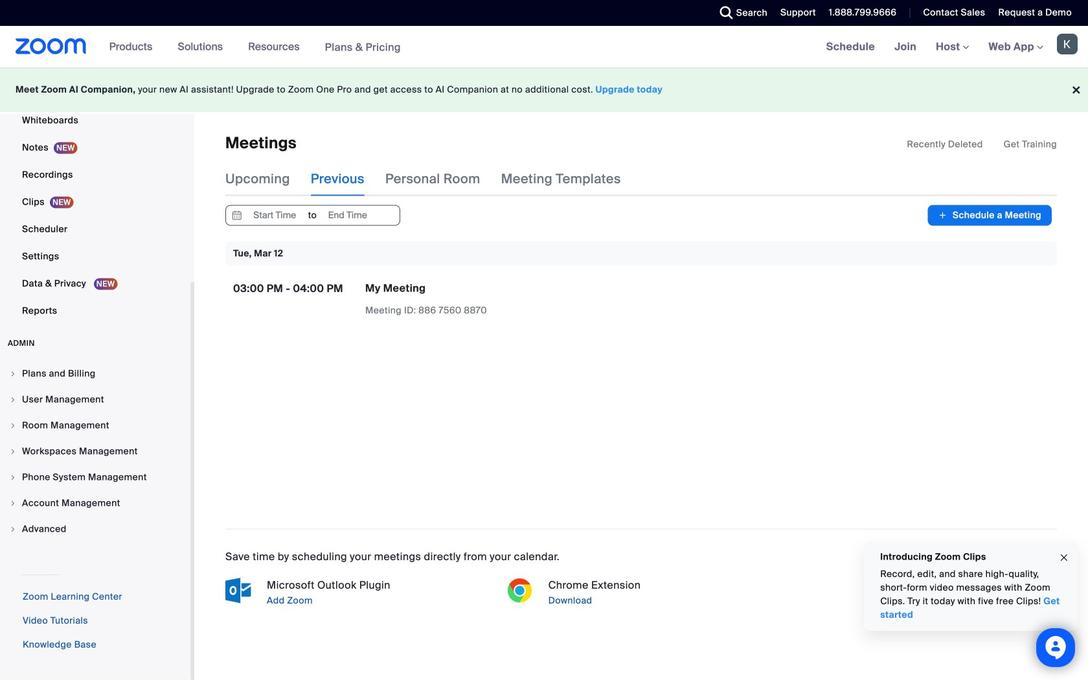 Task type: vqa. For each thing, say whether or not it's contained in the screenshot.
Personal Devices link
no



Task type: describe. For each thing, give the bounding box(es) containing it.
1 right image from the top
[[9, 370, 17, 378]]

4 menu item from the top
[[0, 439, 190, 464]]

personal menu menu
[[0, 0, 190, 325]]

1 vertical spatial application
[[365, 281, 592, 317]]

3 right image from the top
[[9, 448, 17, 455]]

Date Range Picker Start field
[[245, 206, 305, 225]]

date image
[[229, 206, 245, 225]]

7 menu item from the top
[[0, 517, 190, 542]]

4 right image from the top
[[9, 474, 17, 481]]

6 menu item from the top
[[0, 491, 190, 516]]

admin menu menu
[[0, 362, 190, 543]]

5 right image from the top
[[9, 500, 17, 507]]

add image
[[938, 209, 948, 222]]

product information navigation
[[100, 26, 411, 68]]

profile picture image
[[1057, 34, 1078, 54]]

2 right image from the top
[[9, 422, 17, 430]]

Date Range Picker End field
[[318, 206, 378, 225]]

tabs of meeting tab list
[[225, 162, 642, 196]]



Task type: locate. For each thing, give the bounding box(es) containing it.
meetings navigation
[[817, 26, 1088, 68]]

2 right image from the top
[[9, 525, 17, 533]]

0 vertical spatial application
[[907, 138, 1057, 151]]

5 menu item from the top
[[0, 465, 190, 490]]

0 horizontal spatial application
[[365, 281, 592, 317]]

menu item
[[0, 362, 190, 386], [0, 387, 190, 412], [0, 413, 190, 438], [0, 439, 190, 464], [0, 465, 190, 490], [0, 491, 190, 516], [0, 517, 190, 542]]

close image
[[1059, 551, 1070, 565]]

zoom logo image
[[16, 38, 87, 54]]

my meeting element
[[365, 281, 426, 295]]

footer
[[0, 67, 1088, 112]]

right image
[[9, 370, 17, 378], [9, 422, 17, 430], [9, 448, 17, 455], [9, 474, 17, 481], [9, 500, 17, 507]]

1 horizontal spatial application
[[907, 138, 1057, 151]]

1 vertical spatial right image
[[9, 525, 17, 533]]

1 menu item from the top
[[0, 362, 190, 386]]

application
[[907, 138, 1057, 151], [365, 281, 592, 317]]

0 vertical spatial right image
[[9, 396, 17, 404]]

2 menu item from the top
[[0, 387, 190, 412]]

right image
[[9, 396, 17, 404], [9, 525, 17, 533]]

1 right image from the top
[[9, 396, 17, 404]]

3 menu item from the top
[[0, 413, 190, 438]]

banner
[[0, 26, 1088, 68]]



